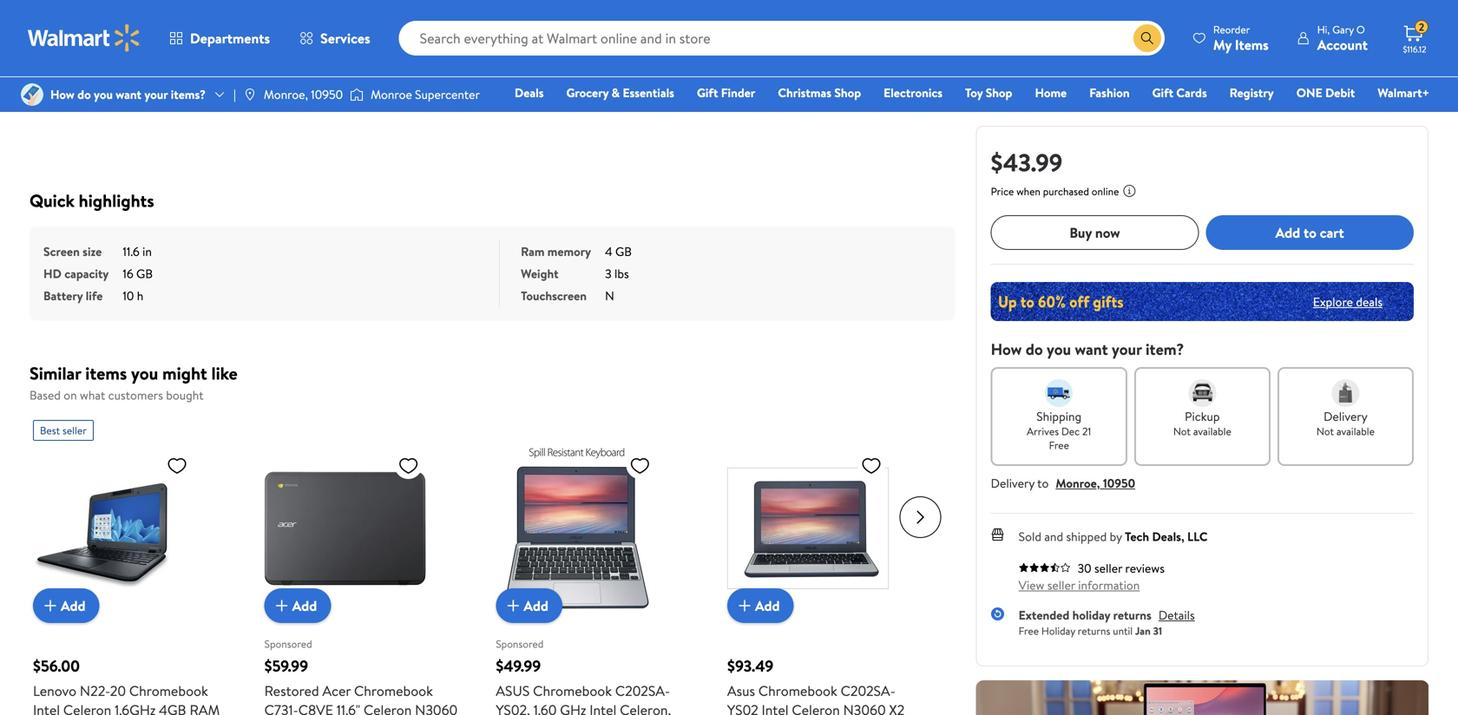 Task type: describe. For each thing, give the bounding box(es) containing it.
30 seller reviews
[[1078, 560, 1165, 577]]

available for delivery
[[1337, 424, 1375, 439]]

intent image for shipping image
[[1046, 379, 1073, 407]]

grocery & essentials link
[[559, 83, 682, 102]]

monroe, 10950
[[264, 86, 343, 103]]

celeron inside sponsored $59.99 restored acer chromebook c731-c8ve 11.6" celeron n306
[[364, 701, 412, 715]]

 image for monroe, 10950
[[243, 88, 257, 102]]

c202sa- inside $93.49 asus chromebook c202sa- ys02 intel celeron n3060 x
[[841, 682, 896, 701]]

up to sixty percent off deals. shop now. image
[[991, 282, 1414, 321]]

walmart+ link
[[1370, 83, 1438, 102]]

sponsored $49.99 asus chromebook c202sa- ys02, 1.60 ghz intel celeron
[[496, 637, 683, 715]]

price
[[991, 184, 1014, 199]]

battery
[[43, 287, 83, 304]]

30
[[1078, 560, 1092, 577]]

price when purchased online
[[991, 184, 1119, 199]]

 image for how do you want your items?
[[21, 83, 43, 106]]

c731-
[[265, 701, 298, 715]]

home
[[1035, 84, 1067, 101]]

how do you want your item?
[[991, 339, 1184, 360]]

asus chromebook c202sa-ys02, 1.60 ghz intel celeron, 4gb ddr3 ram, 16gb ssd hard drive, chrome, 11" screen (grade b used) image
[[496, 448, 658, 609]]

add for asus chromebook c202sa- ys02 intel celeron n3060 x
[[755, 596, 780, 615]]

holiday
[[1073, 607, 1111, 624]]

tech
[[1125, 528, 1150, 545]]

shipping arrives dec 21 free
[[1027, 408, 1092, 453]]

explore deals link
[[1307, 286, 1390, 317]]

chromebook inside $93.49 asus chromebook c202sa- ys02 intel celeron n3060 x
[[759, 682, 838, 701]]

grocery
[[566, 84, 609, 101]]

explore deals
[[1313, 293, 1383, 310]]

one debit
[[1297, 84, 1356, 101]]

product group containing $93.49
[[728, 413, 921, 715]]

intent image for delivery image
[[1332, 379, 1360, 407]]

hi, gary o account
[[1318, 22, 1368, 54]]

buy
[[1070, 223, 1092, 242]]

4gb
[[159, 701, 186, 715]]

toy shop
[[965, 84, 1013, 101]]

31
[[1153, 624, 1163, 639]]

c202sa- inside sponsored $49.99 asus chromebook c202sa- ys02, 1.60 ghz intel celeron
[[615, 682, 670, 701]]

items
[[1235, 35, 1269, 54]]

10 h
[[123, 287, 143, 304]]

walmart+
[[1378, 84, 1430, 101]]

n
[[605, 287, 614, 304]]

memory
[[548, 243, 591, 260]]

shop for christmas shop
[[835, 84, 861, 101]]

to for add
[[1304, 223, 1317, 242]]

pickup
[[1185, 408, 1220, 425]]

view seller information
[[1019, 577, 1140, 594]]

similar items you might like based on what customers bought
[[30, 361, 238, 404]]

you for similar items you might like based on what customers bought
[[131, 361, 158, 385]]

Walmart Site-Wide search field
[[399, 21, 1165, 56]]

services button
[[285, 17, 385, 59]]

celeron for $93.49
[[792, 701, 840, 715]]

add to favorites list, lenovo n22-20  chromebook intel celeron 1.6ghz 4gb ram 16gb ssd image
[[167, 455, 188, 477]]

seller for best
[[63, 423, 87, 438]]

16 gb battery life
[[43, 265, 153, 304]]

customers
[[108, 387, 163, 404]]

to for delivery
[[1038, 475, 1049, 492]]

monroe
[[371, 86, 412, 103]]

highlights
[[79, 188, 154, 213]]

online
[[1092, 184, 1119, 199]]

my
[[1214, 35, 1232, 54]]

items?
[[171, 86, 206, 103]]

n3060
[[844, 701, 886, 715]]

free for extended
[[1019, 624, 1039, 639]]

celeron for $56.00
[[63, 701, 111, 715]]

$93.49
[[728, 655, 774, 677]]

$59.99
[[265, 655, 308, 677]]

20
[[110, 682, 126, 701]]

shipped
[[1067, 528, 1107, 545]]

similar
[[30, 361, 81, 385]]

services
[[320, 29, 370, 48]]

do for how do you want your item?
[[1026, 339, 1043, 360]]

free for shipping
[[1049, 438, 1070, 453]]

account
[[1318, 35, 1368, 54]]

llc
[[1188, 528, 1208, 545]]

restored
[[265, 682, 319, 701]]

not for delivery
[[1317, 424, 1335, 439]]

like
[[211, 361, 238, 385]]

restored acer chromebook c731-c8ve 11.6" celeron n3060 1.6ghz 4gb ram 16gb (used) image
[[265, 448, 426, 609]]

shop for toy shop
[[986, 84, 1013, 101]]

essentials
[[623, 84, 675, 101]]

add to cart
[[1276, 223, 1345, 242]]

1 add button from the left
[[33, 589, 99, 623]]

lbs
[[615, 265, 629, 282]]

intent image for pickup image
[[1189, 379, 1217, 407]]

holiday
[[1042, 624, 1076, 639]]

ys02
[[728, 701, 759, 715]]

in
[[142, 243, 152, 260]]

details
[[1159, 607, 1195, 624]]

acer
[[323, 682, 351, 701]]

dec
[[1062, 424, 1080, 439]]

ram memory
[[521, 243, 591, 260]]

quick highlights
[[30, 188, 154, 213]]

11.6 in hd capacity
[[43, 243, 152, 282]]

add button for asus chromebook c202sa- ys02 intel celeron n3060 x
[[728, 589, 794, 623]]

jan
[[1136, 624, 1151, 639]]

how for how do you want your item?
[[991, 339, 1022, 360]]

Search search field
[[399, 21, 1165, 56]]

add to cart button
[[1206, 215, 1414, 250]]

n22-
[[80, 682, 110, 701]]

16
[[123, 265, 133, 282]]

supercenter
[[415, 86, 480, 103]]

11.6"
[[337, 701, 360, 715]]

3
[[605, 265, 612, 282]]

add button for $49.99
[[496, 589, 563, 623]]

your for item?
[[1112, 339, 1142, 360]]

screen
[[43, 243, 80, 260]]

lenovo n22-20  chromebook intel celeron 1.6ghz 4gb ram 16gb ssd image
[[33, 448, 194, 609]]

best seller
[[40, 423, 87, 438]]

deals link
[[507, 83, 552, 102]]

add to cart image
[[40, 596, 61, 616]]

gary
[[1333, 22, 1354, 37]]

2
[[1419, 20, 1425, 34]]

delivery for to
[[991, 475, 1035, 492]]

$56.00
[[33, 655, 80, 677]]

add button for $59.99
[[265, 589, 331, 623]]

gift for gift finder
[[697, 84, 718, 101]]

one debit link
[[1289, 83, 1363, 102]]



Task type: vqa. For each thing, say whether or not it's contained in the screenshot.
rightmost How
yes



Task type: locate. For each thing, give the bounding box(es) containing it.
3 product group from the left
[[496, 413, 689, 715]]

0 horizontal spatial add to cart image
[[271, 596, 292, 616]]

intel right ys02
[[762, 701, 789, 715]]

4 product group from the left
[[728, 413, 921, 715]]

shop right toy
[[986, 84, 1013, 101]]

not
[[1174, 424, 1191, 439], [1317, 424, 1335, 439]]

1 vertical spatial to
[[1038, 475, 1049, 492]]

you up customers
[[131, 361, 158, 385]]

to
[[1304, 223, 1317, 242], [1038, 475, 1049, 492]]

celeron inside $93.49 asus chromebook c202sa- ys02 intel celeron n3060 x
[[792, 701, 840, 715]]

free inside extended holiday returns details free holiday returns until jan 31
[[1019, 624, 1039, 639]]

 image right the |
[[243, 88, 257, 102]]

sponsored
[[265, 637, 312, 652], [496, 637, 544, 652]]

walmart image
[[28, 24, 141, 52]]

0 vertical spatial monroe,
[[264, 86, 308, 103]]

gift inside "link"
[[1153, 84, 1174, 101]]

add to cart image
[[271, 596, 292, 616], [503, 596, 524, 616], [734, 596, 755, 616]]

1 horizontal spatial how
[[991, 339, 1022, 360]]

gift left finder
[[697, 84, 718, 101]]

1 horizontal spatial returns
[[1114, 607, 1152, 624]]

0 horizontal spatial shop
[[835, 84, 861, 101]]

0 vertical spatial how
[[50, 86, 74, 103]]

1 horizontal spatial available
[[1337, 424, 1375, 439]]

gift finder link
[[689, 83, 763, 102]]

0 vertical spatial want
[[116, 86, 142, 103]]

0 horizontal spatial do
[[77, 86, 91, 103]]

add to cart image for $59.99
[[271, 596, 292, 616]]

celeron left 1.6ghz at the bottom of page
[[63, 701, 111, 715]]

0 vertical spatial delivery
[[1324, 408, 1368, 425]]

celeron right the 11.6"
[[364, 701, 412, 715]]

1 horizontal spatial sponsored
[[496, 637, 544, 652]]

0 horizontal spatial celeron
[[63, 701, 111, 715]]

chromebook inside the $56.00 lenovo n22-20  chromebook intel celeron 1.6ghz 4gb ra
[[129, 682, 208, 701]]

gift for gift cards
[[1153, 84, 1174, 101]]

2 horizontal spatial intel
[[762, 701, 789, 715]]

delivery down intent image for delivery
[[1324, 408, 1368, 425]]

search icon image
[[1141, 31, 1155, 45]]

2 vertical spatial you
[[131, 361, 158, 385]]

2 available from the left
[[1337, 424, 1375, 439]]

0 horizontal spatial want
[[116, 86, 142, 103]]

2 horizontal spatial you
[[1047, 339, 1071, 360]]

you for how do you want your items?
[[94, 86, 113, 103]]

add button up $56.00
[[33, 589, 99, 623]]

gb inside 16 gb battery life
[[136, 265, 153, 282]]

0 horizontal spatial to
[[1038, 475, 1049, 492]]

1 intel from the left
[[33, 701, 60, 715]]

free inside shipping arrives dec 21 free
[[1049, 438, 1070, 453]]

gift finder
[[697, 84, 756, 101]]

h
[[137, 287, 143, 304]]

you inside similar items you might like based on what customers bought
[[131, 361, 158, 385]]

0 horizontal spatial gift
[[697, 84, 718, 101]]

legal information image
[[1123, 184, 1137, 198]]

available inside the 'delivery not available'
[[1337, 424, 1375, 439]]

4 add button from the left
[[728, 589, 794, 623]]

1 chromebook from the left
[[129, 682, 208, 701]]

1 horizontal spatial gb
[[616, 243, 632, 260]]

shop right christmas on the right top of the page
[[835, 84, 861, 101]]

1 vertical spatial want
[[1075, 339, 1108, 360]]

not inside the pickup not available
[[1174, 424, 1191, 439]]

1 horizontal spatial do
[[1026, 339, 1043, 360]]

chromebook down the $93.49
[[759, 682, 838, 701]]

2 not from the left
[[1317, 424, 1335, 439]]

sponsored for $59.99
[[265, 637, 312, 652]]

product group containing $56.00
[[33, 413, 226, 715]]

gb right 16
[[136, 265, 153, 282]]

hd
[[43, 265, 62, 282]]

sponsored up the $49.99
[[496, 637, 544, 652]]

2 c202sa- from the left
[[841, 682, 896, 701]]

2 product group from the left
[[265, 413, 458, 715]]

shipping
[[1037, 408, 1082, 425]]

not for pickup
[[1174, 424, 1191, 439]]

 image down walmart image
[[21, 83, 43, 106]]

add to favorites list, asus chromebook c202sa-ys02, 1.60 ghz intel celeron, 4gb ddr3 ram, 16gb ssd hard drive, chrome, 11" screen (grade b used) image
[[630, 455, 651, 477]]

2 gift from the left
[[1153, 84, 1174, 101]]

2 horizontal spatial celeron
[[792, 701, 840, 715]]

you
[[94, 86, 113, 103], [1047, 339, 1071, 360], [131, 361, 158, 385]]

1 horizontal spatial not
[[1317, 424, 1335, 439]]

1 horizontal spatial seller
[[1048, 577, 1076, 594]]

1 vertical spatial 10950
[[1103, 475, 1136, 492]]

11.6
[[123, 243, 140, 260]]

celeron inside the $56.00 lenovo n22-20  chromebook intel celeron 1.6ghz 4gb ra
[[63, 701, 111, 715]]

information
[[1079, 577, 1140, 594]]

10
[[123, 287, 134, 304]]

seller for 30
[[1095, 560, 1123, 577]]

seller down 3.7333 stars out of 5, based on 30 seller reviews element
[[1048, 577, 1076, 594]]

intel inside the $56.00 lenovo n22-20  chromebook intel celeron 1.6ghz 4gb ra
[[33, 701, 60, 715]]

size
[[83, 243, 102, 260]]

seller right best
[[63, 423, 87, 438]]

21
[[1083, 424, 1092, 439]]

delivery for not
[[1324, 408, 1368, 425]]

3 chromebook from the left
[[533, 682, 612, 701]]

do up shipping
[[1026, 339, 1043, 360]]

shop
[[835, 84, 861, 101], [986, 84, 1013, 101]]

to inside button
[[1304, 223, 1317, 242]]

1 vertical spatial you
[[1047, 339, 1071, 360]]

c202sa-
[[615, 682, 670, 701], [841, 682, 896, 701]]

do for how do you want your items?
[[77, 86, 91, 103]]

3.7333 stars out of 5, based on 30 seller reviews element
[[1019, 563, 1071, 573]]

available down intent image for pickup
[[1194, 424, 1232, 439]]

0 horizontal spatial returns
[[1078, 624, 1111, 639]]

3 add to cart image from the left
[[734, 596, 755, 616]]

10950 down "services" dropdown button
[[311, 86, 343, 103]]

chromebook inside sponsored $49.99 asus chromebook c202sa- ys02, 1.60 ghz intel celeron
[[533, 682, 612, 701]]

monroe, down dec
[[1056, 475, 1100, 492]]

&
[[612, 84, 620, 101]]

asus chromebook c202sa-ys02 intel celeron n3060 x2 1.6ghz 4gb ram 16gb ssd (scratch and dent) image
[[728, 448, 889, 609]]

1 add to cart image from the left
[[271, 596, 292, 616]]

you down walmart image
[[94, 86, 113, 103]]

home link
[[1027, 83, 1075, 102]]

0 horizontal spatial gb
[[136, 265, 153, 282]]

$93.49 asus chromebook c202sa- ys02 intel celeron n3060 x
[[728, 655, 905, 715]]

add up the $93.49
[[755, 596, 780, 615]]

add button up the $93.49
[[728, 589, 794, 623]]

add button up the $49.99
[[496, 589, 563, 623]]

gb for 16 gb battery life
[[136, 265, 153, 282]]

not inside the 'delivery not available'
[[1317, 424, 1335, 439]]

1 shop from the left
[[835, 84, 861, 101]]

chromebook right 20
[[129, 682, 208, 701]]

1 vertical spatial your
[[1112, 339, 1142, 360]]

deals
[[1356, 293, 1383, 310]]

0 horizontal spatial c202sa-
[[615, 682, 670, 701]]

do down walmart image
[[77, 86, 91, 103]]

now
[[1096, 223, 1121, 242]]

add for $59.99
[[292, 596, 317, 615]]

0 horizontal spatial  image
[[21, 83, 43, 106]]

0 vertical spatial to
[[1304, 223, 1317, 242]]

add to favorites list, restored acer chromebook c731-c8ve 11.6" celeron n3060 1.6ghz 4gb ram 16gb (used) image
[[398, 455, 419, 477]]

add up $59.99
[[292, 596, 317, 615]]

ram
[[521, 243, 545, 260]]

1 horizontal spatial c202sa-
[[841, 682, 896, 701]]

your left items?
[[144, 86, 168, 103]]

grocery & essentials
[[566, 84, 675, 101]]

1 horizontal spatial add to cart image
[[503, 596, 524, 616]]

gift left cards
[[1153, 84, 1174, 101]]

1 horizontal spatial gift
[[1153, 84, 1174, 101]]

and
[[1045, 528, 1064, 545]]

0 horizontal spatial seller
[[63, 423, 87, 438]]

1 horizontal spatial delivery
[[1324, 408, 1368, 425]]

1 not from the left
[[1174, 424, 1191, 439]]

free left holiday on the right bottom of page
[[1019, 624, 1039, 639]]

monroe supercenter
[[371, 86, 480, 103]]

add to cart image up the $93.49
[[734, 596, 755, 616]]

seller for view
[[1048, 577, 1076, 594]]

what
[[80, 387, 105, 404]]

how for how do you want your items?
[[50, 86, 74, 103]]

view seller information link
[[1019, 577, 1140, 594]]

1 horizontal spatial  image
[[243, 88, 257, 102]]

deals
[[515, 84, 544, 101]]

deals,
[[1153, 528, 1185, 545]]

1 horizontal spatial want
[[1075, 339, 1108, 360]]

2 shop from the left
[[986, 84, 1013, 101]]

0 vertical spatial 10950
[[311, 86, 343, 103]]

registry link
[[1222, 83, 1282, 102]]

0 vertical spatial your
[[144, 86, 168, 103]]

1 vertical spatial free
[[1019, 624, 1039, 639]]

returns left 31
[[1114, 607, 1152, 624]]

gb
[[616, 243, 632, 260], [136, 265, 153, 282]]

best
[[40, 423, 60, 438]]

want for items?
[[116, 86, 142, 103]]

1 sponsored from the left
[[265, 637, 312, 652]]

extended holiday returns details free holiday returns until jan 31
[[1019, 607, 1195, 639]]

monroe, right the |
[[264, 86, 308, 103]]

add button
[[33, 589, 99, 623], [265, 589, 331, 623], [496, 589, 563, 623], [728, 589, 794, 623]]

|
[[234, 86, 236, 103]]

celeron left n3060
[[792, 701, 840, 715]]

1 vertical spatial monroe,
[[1056, 475, 1100, 492]]

1 horizontal spatial shop
[[986, 84, 1013, 101]]

0 horizontal spatial delivery
[[991, 475, 1035, 492]]

$56.00 lenovo n22-20  chromebook intel celeron 1.6ghz 4gb ra
[[33, 655, 220, 715]]

intel for $93.49
[[762, 701, 789, 715]]

0 horizontal spatial sponsored
[[265, 637, 312, 652]]

1 horizontal spatial intel
[[590, 701, 617, 715]]

lenovo
[[33, 682, 76, 701]]

buy now
[[1070, 223, 1121, 242]]

available
[[1194, 424, 1232, 439], [1337, 424, 1375, 439]]

2 add to cart image from the left
[[503, 596, 524, 616]]

4 gb weight
[[521, 243, 632, 282]]

explore
[[1313, 293, 1354, 310]]

0 horizontal spatial available
[[1194, 424, 1232, 439]]

1 vertical spatial do
[[1026, 339, 1043, 360]]

hi,
[[1318, 22, 1330, 37]]

capacity
[[64, 265, 109, 282]]

item?
[[1146, 339, 1184, 360]]

chromebook inside sponsored $59.99 restored acer chromebook c731-c8ve 11.6" celeron n306
[[354, 682, 433, 701]]

to left the cart
[[1304, 223, 1317, 242]]

ys02,
[[496, 701, 530, 715]]

sponsored inside sponsored $59.99 restored acer chromebook c731-c8ve 11.6" celeron n306
[[265, 637, 312, 652]]

2 chromebook from the left
[[354, 682, 433, 701]]

1 horizontal spatial you
[[131, 361, 158, 385]]

0 horizontal spatial how
[[50, 86, 74, 103]]

you for how do you want your item?
[[1047, 339, 1071, 360]]

3 celeron from the left
[[792, 701, 840, 715]]

10950
[[311, 86, 343, 103], [1103, 475, 1136, 492]]

delivery to monroe, 10950
[[991, 475, 1136, 492]]

2 add button from the left
[[265, 589, 331, 623]]

2 horizontal spatial add to cart image
[[734, 596, 755, 616]]

2 celeron from the left
[[364, 701, 412, 715]]

monroe, 10950 button
[[1056, 475, 1136, 492]]

purchased
[[1043, 184, 1090, 199]]

1 product group from the left
[[33, 413, 226, 715]]

1 vertical spatial delivery
[[991, 475, 1035, 492]]

gb for 4 gb weight
[[616, 243, 632, 260]]

1 horizontal spatial free
[[1049, 438, 1070, 453]]

available inside the pickup not available
[[1194, 424, 1232, 439]]

registry
[[1230, 84, 1274, 101]]

celeron
[[63, 701, 111, 715], [364, 701, 412, 715], [792, 701, 840, 715]]

2 intel from the left
[[590, 701, 617, 715]]

10950 up the by
[[1103, 475, 1136, 492]]

available for pickup
[[1194, 424, 1232, 439]]

product group
[[33, 413, 226, 715], [265, 413, 458, 715], [496, 413, 689, 715], [728, 413, 921, 715]]

next slide for similar items you might like list image
[[900, 497, 942, 538]]

add up the $49.99
[[524, 596, 549, 615]]

chromebook
[[129, 682, 208, 701], [354, 682, 433, 701], [533, 682, 612, 701], [759, 682, 838, 701]]

add for $49.99
[[524, 596, 549, 615]]

sponsored inside sponsored $49.99 asus chromebook c202sa- ys02, 1.60 ghz intel celeron
[[496, 637, 544, 652]]

intel down $56.00
[[33, 701, 60, 715]]

0 vertical spatial you
[[94, 86, 113, 103]]

cart
[[1320, 223, 1345, 242]]

to down arrives
[[1038, 475, 1049, 492]]

shop inside christmas shop link
[[835, 84, 861, 101]]

$43.99
[[991, 145, 1063, 179]]

want for item?
[[1075, 339, 1108, 360]]

you up intent image for shipping
[[1047, 339, 1071, 360]]

0 horizontal spatial 10950
[[311, 86, 343, 103]]

add
[[1276, 223, 1301, 242], [61, 596, 86, 615], [292, 596, 317, 615], [524, 596, 549, 615], [755, 596, 780, 615]]

2 horizontal spatial seller
[[1095, 560, 1123, 577]]

intel inside sponsored $49.99 asus chromebook c202sa- ys02, 1.60 ghz intel celeron
[[590, 701, 617, 715]]

add to favorites list, asus chromebook c202sa-ys02 intel celeron n3060 x2 1.6ghz 4gb ram 16gb ssd (scratch and dent) image
[[861, 455, 882, 477]]

4 chromebook from the left
[[759, 682, 838, 701]]

gb right 4
[[616, 243, 632, 260]]

free down shipping
[[1049, 438, 1070, 453]]

gb inside the "4 gb weight"
[[616, 243, 632, 260]]

0 horizontal spatial free
[[1019, 624, 1039, 639]]

sold and shipped by tech deals, llc
[[1019, 528, 1208, 545]]

add to cart image up $59.99
[[271, 596, 292, 616]]

delivery up sold
[[991, 475, 1035, 492]]

available down intent image for delivery
[[1337, 424, 1375, 439]]

your for items?
[[144, 86, 168, 103]]

0 horizontal spatial not
[[1174, 424, 1191, 439]]

screen size
[[43, 243, 102, 260]]

intel for $56.00
[[33, 701, 60, 715]]

how do you want your items?
[[50, 86, 206, 103]]

1 gift from the left
[[697, 84, 718, 101]]

delivery inside the 'delivery not available'
[[1324, 408, 1368, 425]]

0 horizontal spatial intel
[[33, 701, 60, 715]]

0 vertical spatial free
[[1049, 438, 1070, 453]]

seller
[[63, 423, 87, 438], [1095, 560, 1123, 577], [1048, 577, 1076, 594]]

add to cart image up the $49.99
[[503, 596, 524, 616]]

intel right the ghz
[[590, 701, 617, 715]]

toy
[[965, 84, 983, 101]]

1 horizontal spatial to
[[1304, 223, 1317, 242]]

 image
[[21, 83, 43, 106], [243, 88, 257, 102]]

free
[[1049, 438, 1070, 453], [1019, 624, 1039, 639]]

1 celeron from the left
[[63, 701, 111, 715]]

1 horizontal spatial celeron
[[364, 701, 412, 715]]

view
[[1019, 577, 1045, 594]]

1 horizontal spatial monroe,
[[1056, 475, 1100, 492]]

want left item?
[[1075, 339, 1108, 360]]

add button up $59.99
[[265, 589, 331, 623]]

0 horizontal spatial you
[[94, 86, 113, 103]]

 image
[[350, 86, 364, 103]]

add up $56.00
[[61, 596, 86, 615]]

chromebook down the $49.99
[[533, 682, 612, 701]]

not down intent image for pickup
[[1174, 424, 1191, 439]]

3 add button from the left
[[496, 589, 563, 623]]

1 c202sa- from the left
[[615, 682, 670, 701]]

returns left until
[[1078, 624, 1111, 639]]

2 sponsored from the left
[[496, 637, 544, 652]]

1 horizontal spatial your
[[1112, 339, 1142, 360]]

0 horizontal spatial your
[[144, 86, 168, 103]]

sponsored for $49.99
[[496, 637, 544, 652]]

4
[[605, 243, 613, 260]]

0 vertical spatial gb
[[616, 243, 632, 260]]

pickup not available
[[1174, 408, 1232, 439]]

3 lbs touchscreen
[[521, 265, 629, 304]]

want left items?
[[116, 86, 142, 103]]

1 available from the left
[[1194, 424, 1232, 439]]

departments
[[190, 29, 270, 48]]

shop inside 'toy shop' "link"
[[986, 84, 1013, 101]]

not down intent image for delivery
[[1317, 424, 1335, 439]]

0 horizontal spatial monroe,
[[264, 86, 308, 103]]

0 vertical spatial do
[[77, 86, 91, 103]]

fashion
[[1090, 84, 1130, 101]]

3 intel from the left
[[762, 701, 789, 715]]

your left item?
[[1112, 339, 1142, 360]]

how
[[50, 86, 74, 103], [991, 339, 1022, 360]]

sponsored up $59.99
[[265, 637, 312, 652]]

1 vertical spatial how
[[991, 339, 1022, 360]]

gift cards link
[[1145, 83, 1215, 102]]

c8ve
[[298, 701, 333, 715]]

product group containing $59.99
[[265, 413, 458, 715]]

chromebook right the acer
[[354, 682, 433, 701]]

add to cart image for $49.99
[[503, 596, 524, 616]]

intel inside $93.49 asus chromebook c202sa- ys02 intel celeron n3060 x
[[762, 701, 789, 715]]

add left the cart
[[1276, 223, 1301, 242]]

debit
[[1326, 84, 1356, 101]]

1 vertical spatial gb
[[136, 265, 153, 282]]

1 horizontal spatial 10950
[[1103, 475, 1136, 492]]

delivery not available
[[1317, 408, 1375, 439]]

seller right 30
[[1095, 560, 1123, 577]]

product group containing $49.99
[[496, 413, 689, 715]]



